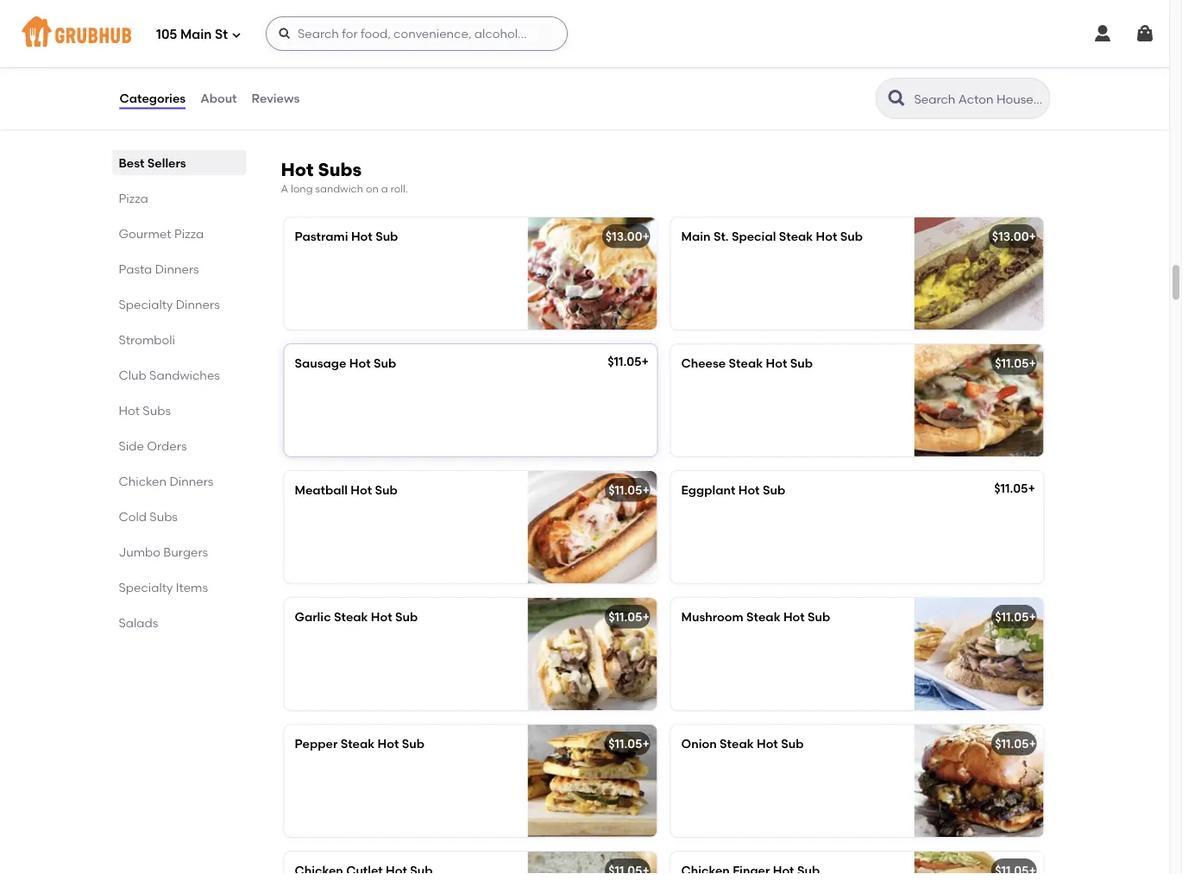 Task type: locate. For each thing, give the bounding box(es) containing it.
gourmet pizza tab
[[119, 224, 240, 243]]

$11.05
[[608, 354, 642, 369], [995, 356, 1029, 371], [994, 481, 1028, 496], [609, 483, 643, 498], [609, 610, 643, 625], [995, 610, 1029, 625], [609, 737, 643, 751], [995, 737, 1029, 751]]

2 $13.00 + from the left
[[992, 229, 1037, 244]]

$13.00 for pastrami hot sub
[[606, 229, 643, 244]]

0 horizontal spatial svg image
[[231, 30, 242, 40]]

main left st.
[[681, 229, 711, 244]]

steak for cheese steak hot sub
[[729, 356, 763, 371]]

+ for pepper steak hot sub
[[643, 737, 650, 751]]

1 $13.00 + from the left
[[606, 229, 650, 244]]

dinners down pasta dinners tab
[[176, 297, 220, 312]]

sausage
[[295, 356, 346, 371]]

1 horizontal spatial pizza
[[174, 226, 204, 241]]

dinners for chicken dinners
[[170, 474, 214, 489]]

$13.00 + for main st. special steak hot sub
[[992, 229, 1037, 244]]

main st. special steak hot sub
[[681, 229, 863, 244]]

0 vertical spatial chicken
[[337, 23, 386, 37]]

pizza inside tab
[[119, 191, 148, 205]]

$11.05 +
[[608, 354, 649, 369], [995, 356, 1037, 371], [994, 481, 1036, 496], [609, 483, 650, 498], [609, 610, 650, 625], [995, 610, 1037, 625], [609, 737, 650, 751], [995, 737, 1037, 751]]

0 horizontal spatial pizza
[[119, 191, 148, 205]]

1 vertical spatial main
[[681, 229, 711, 244]]

0 horizontal spatial $13.00
[[606, 229, 643, 244]]

club up wedge
[[389, 23, 417, 37]]

1 horizontal spatial $13.00
[[992, 229, 1029, 244]]

sandwiches
[[149, 368, 220, 382]]

about button
[[200, 67, 238, 129]]

served with wedge fries.
[[295, 47, 436, 62]]

pastrami hot sub
[[295, 229, 398, 244]]

orders
[[147, 438, 187, 453]]

pasta
[[119, 262, 152, 276]]

sausage hot sub
[[295, 356, 396, 371]]

0 horizontal spatial $13.00 +
[[606, 229, 650, 244]]

pizza down best
[[119, 191, 148, 205]]

$13.00 + for pastrami hot sub
[[606, 229, 650, 244]]

svg image
[[1135, 23, 1156, 44]]

reviews
[[252, 91, 300, 106]]

hot
[[281, 159, 314, 181], [351, 229, 373, 244], [816, 229, 838, 244], [349, 356, 371, 371], [766, 356, 787, 371], [119, 403, 140, 418], [351, 483, 372, 498], [739, 483, 760, 498], [371, 610, 392, 625], [784, 610, 805, 625], [378, 737, 399, 751], [757, 737, 778, 751]]

$11.05 for pepper steak hot sub image
[[609, 737, 643, 751]]

garlic steak hot sub image
[[528, 598, 657, 710]]

steak
[[779, 229, 813, 244], [729, 356, 763, 371], [334, 610, 368, 625], [747, 610, 781, 625], [341, 737, 375, 751], [720, 737, 754, 751]]

+ for pastrami hot sub
[[643, 229, 650, 244]]

fries.
[[408, 47, 436, 62]]

hot up side
[[119, 403, 140, 418]]

club up the "hot subs"
[[119, 368, 147, 382]]

+ for mushroom steak hot sub
[[1029, 610, 1037, 625]]

+
[[643, 229, 650, 244], [1029, 229, 1037, 244], [642, 354, 649, 369], [1029, 356, 1037, 371], [1028, 481, 1036, 496], [643, 483, 650, 498], [643, 610, 650, 625], [1029, 610, 1037, 625], [643, 737, 650, 751], [1029, 737, 1037, 751]]

chicken up served with wedge fries.
[[337, 23, 386, 37]]

$11.05 + for meatball hot sub image
[[609, 483, 650, 498]]

subs up side orders
[[143, 403, 171, 418]]

hot right pastrami
[[351, 229, 373, 244]]

2 $13.00 from the left
[[992, 229, 1029, 244]]

chicken cutlet hot sub image
[[528, 852, 657, 874]]

steak right pepper
[[341, 737, 375, 751]]

meatball hot sub image
[[528, 471, 657, 584]]

$13.00
[[606, 229, 643, 244], [992, 229, 1029, 244]]

0 horizontal spatial chicken
[[119, 474, 167, 489]]

main
[[180, 27, 212, 42], [681, 229, 711, 244]]

meatball hot sub
[[295, 483, 398, 498]]

eggplant
[[681, 483, 736, 498]]

1 vertical spatial subs
[[143, 403, 171, 418]]

best sellers
[[119, 155, 186, 170]]

hot right special
[[816, 229, 838, 244]]

pepper
[[295, 737, 338, 751]]

steak right "mushroom"
[[747, 610, 781, 625]]

+ for cheese steak hot sub
[[1029, 356, 1037, 371]]

svg image
[[1093, 23, 1113, 44], [278, 27, 292, 41], [231, 30, 242, 40]]

specialty down jumbo
[[119, 580, 173, 595]]

steak right onion
[[720, 737, 754, 751]]

specialty inside tab
[[119, 580, 173, 595]]

stromboli tab
[[119, 331, 240, 349]]

wedge
[[365, 47, 405, 62]]

eggplant hot sub
[[681, 483, 786, 498]]

+ for main st. special steak hot sub
[[1029, 229, 1037, 244]]

0 vertical spatial pizza
[[119, 191, 148, 205]]

1 vertical spatial dinners
[[176, 297, 220, 312]]

salads
[[119, 615, 158, 630]]

sellers
[[147, 155, 186, 170]]

2 vertical spatial dinners
[[170, 474, 214, 489]]

specialty up stromboli
[[119, 297, 173, 312]]

hot subs
[[119, 403, 171, 418]]

chicken up cold subs
[[119, 474, 167, 489]]

a
[[281, 183, 288, 195]]

side
[[119, 438, 144, 453]]

svg image left the "grilled"
[[278, 27, 292, 41]]

2 specialty from the top
[[119, 580, 173, 595]]

1 specialty from the top
[[119, 297, 173, 312]]

$11.05 + for pepper steak hot sub image
[[609, 737, 650, 751]]

roll.
[[390, 183, 408, 195]]

garlic steak hot sub
[[295, 610, 418, 625]]

$11.05 for meatball hot sub image
[[609, 483, 643, 498]]

stromboli
[[119, 332, 175, 347]]

pizza
[[119, 191, 148, 205], [174, 226, 204, 241]]

hot right cheese
[[766, 356, 787, 371]]

jumbo burgers tab
[[119, 543, 240, 561]]

1 vertical spatial pizza
[[174, 226, 204, 241]]

subs inside the hot subs a long sandwich on a roll.
[[318, 159, 362, 181]]

105 main st
[[156, 27, 228, 42]]

0 vertical spatial specialty
[[119, 297, 173, 312]]

+ for onion steak hot sub
[[1029, 737, 1037, 751]]

steak right cheese
[[729, 356, 763, 371]]

main left st
[[180, 27, 212, 42]]

dinners up cold subs tab
[[170, 474, 214, 489]]

hot up long
[[281, 159, 314, 181]]

1 vertical spatial chicken
[[119, 474, 167, 489]]

dinners for pasta dinners
[[155, 262, 199, 276]]

$11.05 for mushroom steak hot sub image
[[995, 610, 1029, 625]]

mushroom
[[681, 610, 744, 625]]

0 horizontal spatial main
[[180, 27, 212, 42]]

1 horizontal spatial chicken
[[337, 23, 386, 37]]

steak right special
[[779, 229, 813, 244]]

hot right garlic
[[371, 610, 392, 625]]

2 horizontal spatial svg image
[[1093, 23, 1113, 44]]

$11.05 + for garlic steak hot sub image
[[609, 610, 650, 625]]

sub
[[376, 229, 398, 244], [840, 229, 863, 244], [374, 356, 396, 371], [790, 356, 813, 371], [375, 483, 398, 498], [763, 483, 786, 498], [395, 610, 418, 625], [808, 610, 831, 625], [402, 737, 425, 751], [781, 737, 804, 751]]

hot right sausage
[[349, 356, 371, 371]]

burgers
[[163, 545, 208, 559]]

specialty
[[119, 297, 173, 312], [119, 580, 173, 595]]

svg image right st
[[231, 30, 242, 40]]

search icon image
[[887, 88, 908, 109]]

2 vertical spatial subs
[[150, 509, 178, 524]]

steak right garlic
[[334, 610, 368, 625]]

0 vertical spatial subs
[[318, 159, 362, 181]]

pepper steak hot sub image
[[528, 725, 657, 837]]

onion steak hot sub image
[[914, 725, 1044, 837]]

cheese
[[681, 356, 726, 371]]

chicken finger hot sub image
[[914, 852, 1044, 874]]

chicken dinners
[[119, 474, 214, 489]]

Search Acton House Of Pizza search field
[[913, 91, 1045, 107]]

pastrami
[[295, 229, 348, 244]]

0 vertical spatial club
[[389, 23, 417, 37]]

st.
[[714, 229, 729, 244]]

0 horizontal spatial club
[[119, 368, 147, 382]]

salads tab
[[119, 614, 240, 632]]

subs up sandwich
[[318, 159, 362, 181]]

0 vertical spatial dinners
[[155, 262, 199, 276]]

specialty for specialty items
[[119, 580, 173, 595]]

1 $13.00 from the left
[[606, 229, 643, 244]]

subs
[[318, 159, 362, 181], [143, 403, 171, 418], [150, 509, 178, 524]]

specialty inside tab
[[119, 297, 173, 312]]

svg image left svg image
[[1093, 23, 1113, 44]]

club
[[389, 23, 417, 37], [119, 368, 147, 382]]

$13.00 +
[[606, 229, 650, 244], [992, 229, 1037, 244]]

1 horizontal spatial $13.00 +
[[992, 229, 1037, 244]]

chicken
[[337, 23, 386, 37], [119, 474, 167, 489]]

1 vertical spatial specialty
[[119, 580, 173, 595]]

pizza down pizza tab
[[174, 226, 204, 241]]

pastrami hot sub image
[[528, 218, 657, 330]]

0 vertical spatial main
[[180, 27, 212, 42]]

steak for pepper steak hot sub
[[341, 737, 375, 751]]

hot right pepper
[[378, 737, 399, 751]]

dinners up specialty dinners tab
[[155, 262, 199, 276]]

subs right cold
[[150, 509, 178, 524]]

cold
[[119, 509, 147, 524]]

1 horizontal spatial main
[[681, 229, 711, 244]]

specialty for specialty dinners
[[119, 297, 173, 312]]

dinners
[[155, 262, 199, 276], [176, 297, 220, 312], [170, 474, 214, 489]]

1 vertical spatial club
[[119, 368, 147, 382]]



Task type: vqa. For each thing, say whether or not it's contained in the screenshot.
93 Correct order
no



Task type: describe. For each thing, give the bounding box(es) containing it.
hot subs tab
[[119, 401, 240, 419]]

mushroom steak hot sub
[[681, 610, 831, 625]]

pizza tab
[[119, 189, 240, 207]]

jumbo burgers
[[119, 545, 208, 559]]

best sellers tab
[[119, 154, 240, 172]]

cold subs
[[119, 509, 178, 524]]

specialty items tab
[[119, 578, 240, 596]]

categories button
[[119, 67, 187, 129]]

$11.05 for onion steak hot sub image
[[995, 737, 1029, 751]]

onion
[[681, 737, 717, 751]]

grilled chicken club
[[295, 23, 417, 37]]

hot right "mushroom"
[[784, 610, 805, 625]]

cold subs tab
[[119, 508, 240, 526]]

specialty dinners
[[119, 297, 220, 312]]

hot right onion
[[757, 737, 778, 751]]

hot right the eggplant
[[739, 483, 760, 498]]

hot inside tab
[[119, 403, 140, 418]]

club sandwiches
[[119, 368, 220, 382]]

+ for meatball hot sub
[[643, 483, 650, 498]]

club sandwiches tab
[[119, 366, 240, 384]]

pepper steak hot sub
[[295, 737, 425, 751]]

pasta dinners tab
[[119, 260, 240, 278]]

chicken dinners tab
[[119, 472, 240, 490]]

served
[[295, 47, 335, 62]]

jumbo
[[119, 545, 161, 559]]

$11.05 for cheese steak hot sub image
[[995, 356, 1029, 371]]

items
[[176, 580, 208, 595]]

main navigation navigation
[[0, 0, 1170, 67]]

$11.05 + for mushroom steak hot sub image
[[995, 610, 1037, 625]]

$11.05 + for onion steak hot sub image
[[995, 737, 1037, 751]]

onion steak hot sub
[[681, 737, 804, 751]]

gourmet
[[119, 226, 171, 241]]

Search for food, convenience, alcohol... search field
[[266, 16, 568, 51]]

hot right meatball
[[351, 483, 372, 498]]

chicken inside tab
[[119, 474, 167, 489]]

specialty items
[[119, 580, 208, 595]]

$11.05 for garlic steak hot sub image
[[609, 610, 643, 625]]

reviews button
[[251, 67, 301, 129]]

105
[[156, 27, 177, 42]]

categories
[[120, 91, 186, 106]]

grilled chicken club image
[[528, 11, 657, 123]]

pizza inside tab
[[174, 226, 204, 241]]

steak for mushroom steak hot sub
[[747, 610, 781, 625]]

1 horizontal spatial svg image
[[278, 27, 292, 41]]

pasta dinners
[[119, 262, 199, 276]]

st
[[215, 27, 228, 42]]

mushroom steak hot sub image
[[914, 598, 1044, 710]]

main inside main navigation navigation
[[180, 27, 212, 42]]

$11.05 + for cheese steak hot sub image
[[995, 356, 1037, 371]]

with
[[338, 47, 363, 62]]

sandwich
[[315, 183, 363, 195]]

grilled
[[295, 23, 334, 37]]

subs for hot subs
[[143, 403, 171, 418]]

1 horizontal spatial club
[[389, 23, 417, 37]]

on
[[366, 183, 379, 195]]

long
[[291, 183, 313, 195]]

subs for cold subs
[[150, 509, 178, 524]]

side orders tab
[[119, 437, 240, 455]]

hot inside the hot subs a long sandwich on a roll.
[[281, 159, 314, 181]]

club inside tab
[[119, 368, 147, 382]]

cheese steak hot sub
[[681, 356, 813, 371]]

meatball
[[295, 483, 348, 498]]

subs for hot subs a long sandwich on a roll.
[[318, 159, 362, 181]]

dinners for specialty dinners
[[176, 297, 220, 312]]

best
[[119, 155, 145, 170]]

main st. special steak hot sub image
[[914, 218, 1044, 330]]

gourmet pizza
[[119, 226, 204, 241]]

steak for onion steak hot sub
[[720, 737, 754, 751]]

$13.00 for main st. special steak hot sub
[[992, 229, 1029, 244]]

special
[[732, 229, 776, 244]]

side orders
[[119, 438, 187, 453]]

specialty dinners tab
[[119, 295, 240, 313]]

cheese steak hot sub image
[[914, 344, 1044, 457]]

steak for garlic steak hot sub
[[334, 610, 368, 625]]

garlic
[[295, 610, 331, 625]]

a
[[381, 183, 388, 195]]

hot subs a long sandwich on a roll.
[[281, 159, 408, 195]]

about
[[200, 91, 237, 106]]



